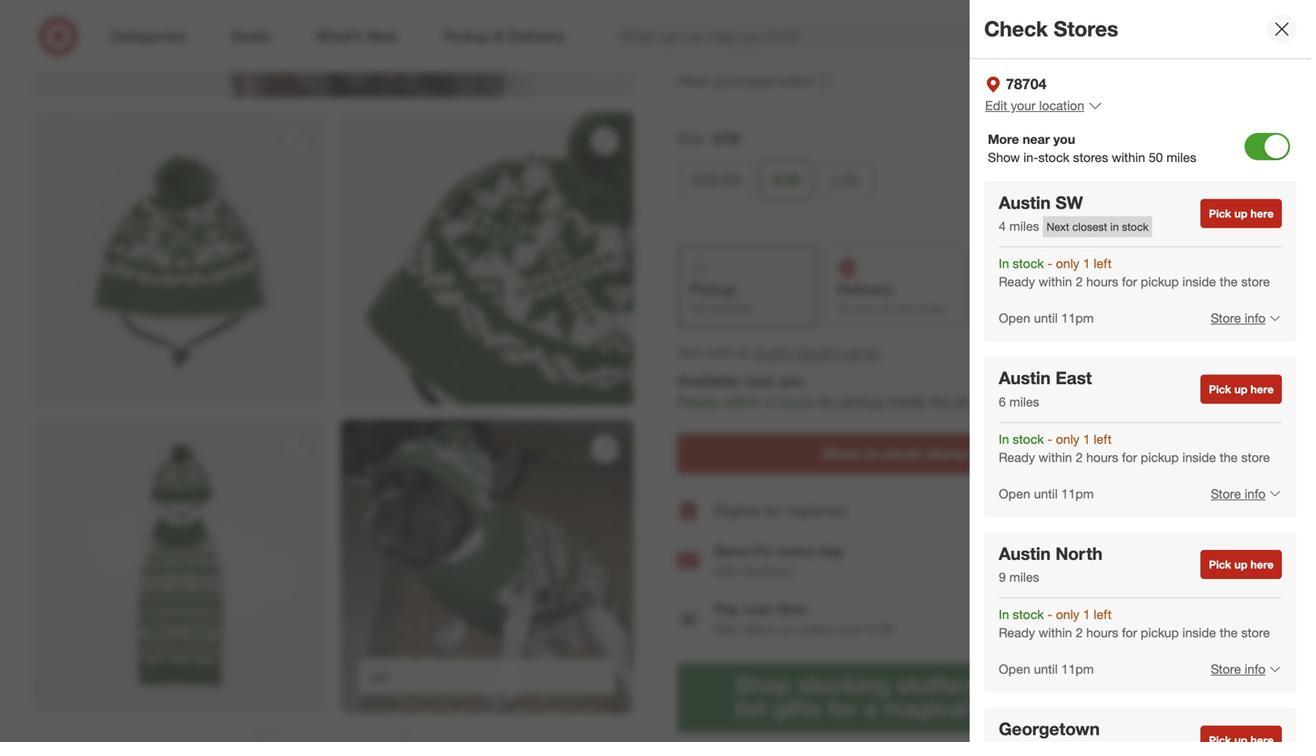 Task type: locate. For each thing, give the bounding box(es) containing it.
ready down available
[[678, 393, 719, 411]]

3 open until 11pm from the top
[[999, 661, 1095, 677]]

2 down the not sold at austin south lamar
[[766, 393, 774, 411]]

stock
[[1039, 149, 1070, 165], [1123, 220, 1149, 234], [1013, 256, 1045, 272], [1013, 431, 1045, 447], [884, 445, 922, 463], [1013, 607, 1045, 623]]

11pm for north
[[1062, 661, 1095, 677]]

0 vertical spatial pick
[[1210, 207, 1232, 221]]

within down available
[[723, 393, 762, 411]]

pick up here
[[1210, 207, 1275, 221], [1210, 383, 1275, 396], [1210, 558, 1275, 572]]

left for east
[[1094, 431, 1112, 447]]

austin inside "austin east 6 miles"
[[999, 368, 1051, 389]]

2 vertical spatial only
[[1057, 607, 1080, 623]]

show
[[989, 149, 1021, 165], [823, 445, 862, 463]]

in- down available near you ready within 2 hours for pickup inside the store
[[866, 445, 884, 463]]

ready
[[999, 274, 1036, 290], [678, 393, 719, 411], [999, 449, 1036, 465], [999, 625, 1036, 641]]

2 vertical spatial store
[[1212, 661, 1242, 677]]

open
[[999, 310, 1031, 326], [999, 486, 1031, 502], [999, 661, 1031, 677]]

not
[[690, 302, 707, 315], [678, 344, 701, 362]]

0 vertical spatial with
[[714, 563, 740, 579]]

2 up from the top
[[1235, 383, 1248, 396]]

0 vertical spatial 11pm
[[1062, 310, 1095, 326]]

hours down in
[[1087, 274, 1119, 290]]

when purchased online
[[678, 73, 813, 89]]

2 store from the top
[[1212, 486, 1242, 502]]

1 vertical spatial up
[[1235, 383, 1248, 396]]

add
[[1227, 504, 1247, 518]]

0 vertical spatial in
[[999, 256, 1010, 272]]

with
[[714, 563, 740, 579], [714, 622, 740, 638]]

2 in from the top
[[999, 431, 1010, 447]]

1 vertical spatial until
[[1035, 486, 1058, 502]]

1 store from the top
[[1212, 310, 1242, 326]]

near down the not sold at austin south lamar
[[744, 372, 775, 390]]

$100
[[867, 622, 894, 638]]

1 horizontal spatial s/m
[[773, 171, 801, 189]]

you down location
[[1054, 131, 1076, 147]]

info for sw
[[1246, 310, 1266, 326]]

1 info from the top
[[1246, 310, 1266, 326]]

store info for sw
[[1212, 310, 1266, 326]]

0 vertical spatial in-
[[1024, 149, 1039, 165]]

1 down closest
[[1084, 256, 1091, 272]]

1 vertical spatial near
[[744, 372, 775, 390]]

2 left from the top
[[1094, 431, 1112, 447]]

open until 11pm for sw
[[999, 310, 1095, 326]]

1 vertical spatial in-
[[866, 445, 884, 463]]

1 pick from the top
[[1210, 207, 1232, 221]]

miles right 4 at the right of the page
[[1010, 218, 1040, 234]]

1 in stock - only 1 left ready within 2 hours for pickup inside the store from the top
[[999, 256, 1271, 290]]

show down more
[[989, 149, 1021, 165]]

austin for austin east
[[999, 368, 1051, 389]]

more near you show in-stock stores within 50 miles
[[989, 131, 1197, 165]]

pick up here button
[[1201, 199, 1283, 228], [1201, 375, 1283, 404], [1201, 550, 1283, 580]]

2 vertical spatial 1
[[1084, 607, 1091, 623]]

in- down edit your location
[[1024, 149, 1039, 165]]

2 vertical spatial here
[[1251, 558, 1275, 572]]

near inside more near you show in-stock stores within 50 miles
[[1023, 131, 1051, 147]]

at right only
[[839, 1, 851, 17]]

2 until from the top
[[1035, 486, 1058, 502]]

in- inside the show in-stock stores button
[[866, 445, 884, 463]]

1 vertical spatial pick up here
[[1210, 383, 1275, 396]]

miles right 50
[[1167, 149, 1197, 165]]

within for austin east
[[1039, 449, 1073, 465]]

11pm up georgetown
[[1062, 661, 1095, 677]]

1 vertical spatial pick
[[1210, 383, 1232, 396]]

0 vertical spatial pick up here
[[1210, 207, 1275, 221]]

you inside available near you ready within 2 hours for pickup inside the store
[[779, 372, 804, 390]]

in down 6
[[999, 431, 1010, 447]]

1 open until 11pm from the top
[[999, 310, 1095, 326]]

within down "austin east 6 miles"
[[1039, 449, 1073, 465]]

only down 'next'
[[1057, 256, 1080, 272]]

store info
[[1212, 310, 1266, 326], [1212, 486, 1266, 502], [1212, 661, 1266, 677]]

5
[[764, 1, 771, 17]]

info for east
[[1246, 486, 1266, 502]]

1 11pm from the top
[[1062, 310, 1095, 326]]

next
[[1047, 220, 1070, 234]]

the for austin sw
[[1221, 274, 1239, 290]]

3 store info from the top
[[1212, 661, 1266, 677]]

in for austin east
[[999, 431, 1010, 447]]

1 store info button from the top
[[1200, 298, 1283, 339]]

2 up 7
[[1076, 274, 1084, 290]]

0 horizontal spatial show
[[823, 445, 862, 463]]

1 vertical spatial only
[[1057, 431, 1080, 447]]

check
[[985, 16, 1049, 42]]

miles inside more near you show in-stock stores within 50 miles
[[1167, 149, 1197, 165]]

store inside available near you ready within 2 hours for pickup inside the store
[[955, 393, 988, 411]]

in for austin sw
[[999, 256, 1010, 272]]

with down pay
[[714, 622, 740, 638]]

1 vertical spatial show
[[823, 445, 862, 463]]

near for in-
[[1023, 131, 1051, 147]]

until right "by"
[[1035, 310, 1058, 326]]

open for austin sw
[[999, 310, 1031, 326]]

1 vertical spatial not
[[678, 344, 701, 362]]

0 vertical spatial up
[[1235, 207, 1248, 221]]

1 vertical spatial -
[[1048, 431, 1053, 447]]

1 vertical spatial in stock - only 1 left ready within 2 hours for pickup inside the store
[[999, 431, 1271, 465]]

sold
[[705, 344, 733, 362]]

1 only from the top
[[1057, 256, 1080, 272]]

for for austin north
[[1123, 625, 1138, 641]]

open until 11pm for east
[[999, 486, 1095, 502]]

$4.20 reg $6.00 sale save $ 1.80 ( 30 % off )
[[678, 24, 807, 69]]

hours for austin sw
[[1087, 274, 1119, 290]]

2 inside available near you ready within 2 hours for pickup inside the store
[[766, 393, 774, 411]]

snow shoe lodge ski cat and dog hat - green/cream - wondershop™, 2 of 8 image
[[33, 112, 326, 405]]

0 vertical spatial near
[[1023, 131, 1051, 147]]

ready up "by"
[[999, 274, 1036, 290]]

until up north
[[1035, 486, 1058, 502]]

in stock - only 1 left ready within 2 hours for pickup inside the store
[[999, 256, 1271, 290], [999, 431, 1271, 465], [999, 607, 1271, 641]]

inside inside available near you ready within 2 hours for pickup inside the store
[[888, 393, 926, 411]]

you for more near you
[[1054, 131, 1076, 147]]

in up shipping at the top of the page
[[999, 256, 1010, 272]]

1 vertical spatial 1
[[1084, 431, 1091, 447]]

1 horizontal spatial near
[[1023, 131, 1051, 147]]

within for austin north
[[1039, 625, 1073, 641]]

0 vertical spatial s/m
[[713, 130, 741, 148]]

within up dec
[[1039, 274, 1073, 290]]

hours down north
[[1087, 625, 1119, 641]]

0 vertical spatial -
[[1048, 256, 1053, 272]]

near inside available near you ready within 2 hours for pickup inside the store
[[744, 372, 775, 390]]

1 vertical spatial here
[[1251, 383, 1275, 396]]

within for austin sw
[[1039, 274, 1073, 290]]

1 with from the top
[[714, 563, 740, 579]]

2 vertical spatial left
[[1094, 607, 1112, 623]]

stock inside more near you show in-stock stores within 50 miles
[[1039, 149, 1070, 165]]

at
[[839, 1, 851, 17], [737, 344, 749, 362]]

0 horizontal spatial stores
[[927, 445, 970, 463]]

0 vertical spatial over
[[744, 601, 774, 619]]

3 until from the top
[[1035, 661, 1058, 677]]

1 vertical spatial pick up here button
[[1201, 375, 1283, 404]]

store info button
[[1200, 298, 1283, 339], [1200, 474, 1283, 514], [1200, 650, 1283, 690]]

1 vertical spatial 11pm
[[1062, 486, 1095, 502]]

2 down austin north 9 miles
[[1076, 625, 1084, 641]]

within down austin north 9 miles
[[1039, 625, 1073, 641]]

up
[[1235, 207, 1248, 221], [1235, 383, 1248, 396], [1235, 558, 1248, 572]]

store for austin sw
[[1242, 274, 1271, 290]]

only
[[808, 1, 835, 17]]

2 vertical spatial pick up here
[[1210, 558, 1275, 572]]

miles for austin north
[[1010, 569, 1040, 585]]

2 in stock - only 1 left ready within 2 hours for pickup inside the store from the top
[[999, 431, 1271, 465]]

2 open until 11pm from the top
[[999, 486, 1095, 502]]

1 horizontal spatial stores
[[1074, 149, 1109, 165]]

0 vertical spatial in stock - only 1 left ready within 2 hours for pickup inside the store
[[999, 256, 1271, 290]]

store for sw
[[1212, 310, 1242, 326]]

store
[[1212, 310, 1242, 326], [1212, 486, 1242, 502], [1212, 661, 1242, 677]]

3 in from the top
[[999, 607, 1010, 623]]

in-
[[1024, 149, 1039, 165], [866, 445, 884, 463]]

1 pick up here from the top
[[1210, 207, 1275, 221]]

2 store info from the top
[[1212, 486, 1266, 502]]

2 vertical spatial store info button
[[1200, 650, 1283, 690]]

1 - from the top
[[1048, 256, 1053, 272]]

2 vertical spatial store info
[[1212, 661, 1266, 677]]

2 here from the top
[[1251, 383, 1275, 396]]

1 store info from the top
[[1212, 310, 1266, 326]]

austin up "9"
[[999, 543, 1051, 564]]

0 horizontal spatial near
[[744, 372, 775, 390]]

0 horizontal spatial over
[[744, 601, 774, 619]]

pick for sw
[[1210, 207, 1232, 221]]

11pm up north
[[1062, 486, 1095, 502]]

for
[[1123, 274, 1138, 290], [819, 393, 836, 411], [1123, 449, 1138, 465], [765, 502, 783, 520], [1123, 625, 1138, 641]]

only down "austin east 6 miles"
[[1057, 431, 1080, 447]]

0 vertical spatial 1
[[1084, 256, 1091, 272]]

add item button
[[1202, 496, 1279, 526]]

ready down 6
[[999, 449, 1036, 465]]

s/m right size
[[713, 130, 741, 148]]

edit
[[986, 97, 1008, 113]]

2 with from the top
[[714, 622, 740, 638]]

inside for austin north
[[1183, 625, 1217, 641]]

miles inside austin north 9 miles
[[1010, 569, 1040, 585]]

1 left from the top
[[1094, 256, 1112, 272]]

pickup not available
[[690, 281, 753, 315]]

pick for east
[[1210, 383, 1232, 396]]

1 vertical spatial info
[[1246, 486, 1266, 502]]

0 vertical spatial left
[[1094, 256, 1112, 272]]

only for north
[[1057, 607, 1080, 623]]

0 vertical spatial you
[[1054, 131, 1076, 147]]

2 vertical spatial pick up here button
[[1201, 550, 1283, 580]]

the inside available near you ready within 2 hours for pickup inside the store
[[930, 393, 951, 411]]

austin inside austin north 9 miles
[[999, 543, 1051, 564]]

2 vertical spatial in
[[999, 607, 1010, 623]]

11pm
[[1062, 310, 1095, 326], [1062, 486, 1095, 502], [1062, 661, 1095, 677]]

pickup for austin east
[[1142, 449, 1180, 465]]

- down 'next'
[[1048, 256, 1053, 272]]

until up georgetown
[[1035, 661, 1058, 677]]

11pm for sw
[[1062, 310, 1095, 326]]

info
[[1246, 310, 1266, 326], [1246, 486, 1266, 502], [1246, 661, 1266, 677]]

1 vertical spatial open
[[999, 486, 1031, 502]]

0 vertical spatial here
[[1251, 207, 1275, 221]]

until for east
[[1035, 486, 1058, 502]]

3 store info button from the top
[[1200, 650, 1283, 690]]

3 in stock - only 1 left ready within 2 hours for pickup inside the store from the top
[[999, 607, 1271, 641]]

2 pick up here from the top
[[1210, 383, 1275, 396]]

2 only from the top
[[1057, 431, 1080, 447]]

3 here from the top
[[1251, 558, 1275, 572]]

over up affirm
[[744, 601, 774, 619]]

1 here from the top
[[1251, 207, 1275, 221]]

1 vertical spatial in
[[999, 431, 1010, 447]]

1 vertical spatial open until 11pm
[[999, 486, 1095, 502]]

store info for east
[[1212, 486, 1266, 502]]

16 link
[[1235, 16, 1276, 56]]

hours down the not sold at austin south lamar
[[778, 393, 815, 411]]

2 1 from the top
[[1084, 431, 1091, 447]]

advertisement region
[[678, 664, 1279, 733]]

available near you ready within 2 hours for pickup inside the store
[[678, 372, 988, 411]]

0 vertical spatial until
[[1035, 310, 1058, 326]]

eligible for registries
[[714, 502, 847, 520]]

only down austin north 9 miles
[[1057, 607, 1080, 623]]

over left $100
[[839, 622, 863, 638]]

3 1 from the top
[[1084, 607, 1091, 623]]

- down "austin east 6 miles"
[[1048, 431, 1053, 447]]

miles right "9"
[[1010, 569, 1040, 585]]

1 for austin sw
[[1084, 256, 1091, 272]]

0 vertical spatial pick up here button
[[1201, 199, 1283, 228]]

miles right 6
[[1010, 394, 1040, 410]]

lee
[[370, 670, 389, 684]]

0 horizontal spatial s/m
[[713, 130, 741, 148]]

2 vertical spatial until
[[1035, 661, 1058, 677]]

1 vertical spatial with
[[714, 622, 740, 638]]

pickup
[[690, 281, 737, 299]]

0 horizontal spatial in-
[[866, 445, 884, 463]]

- for east
[[1048, 431, 1053, 447]]

3 only from the top
[[1057, 607, 1080, 623]]

ready down "9"
[[999, 625, 1036, 641]]

pick up here for austin north
[[1210, 558, 1275, 572]]

2 vertical spatial 11pm
[[1062, 661, 1095, 677]]

1 vertical spatial s/m
[[773, 171, 801, 189]]

1 horizontal spatial show
[[989, 149, 1021, 165]]

pick up here button for east
[[1201, 375, 1283, 404]]

in
[[999, 256, 1010, 272], [999, 431, 1010, 447], [999, 607, 1010, 623]]

stock inside button
[[884, 445, 922, 463]]

ready for austin east
[[999, 449, 1036, 465]]

hours down east
[[1087, 449, 1119, 465]]

2 open from the top
[[999, 486, 1031, 502]]

lamar
[[841, 344, 882, 362]]

3 pick from the top
[[1210, 558, 1232, 572]]

9
[[999, 569, 1007, 585]]

by
[[1016, 302, 1028, 315]]

stores
[[1074, 149, 1109, 165], [927, 445, 970, 463]]

-
[[1048, 256, 1053, 272], [1048, 431, 1053, 447], [1048, 607, 1053, 623]]

1 vertical spatial over
[[839, 622, 863, 638]]

within left 50
[[1113, 149, 1146, 165]]

2 pick up here button from the top
[[1201, 375, 1283, 404]]

1 up from the top
[[1235, 207, 1248, 221]]

0 horizontal spatial you
[[779, 372, 804, 390]]

0 vertical spatial info
[[1246, 310, 1266, 326]]

2 vertical spatial info
[[1246, 661, 1266, 677]]

you inside more near you show in-stock stores within 50 miles
[[1054, 131, 1076, 147]]

0 vertical spatial open until 11pm
[[999, 310, 1095, 326]]

0 vertical spatial show
[[989, 149, 1021, 165]]

not left "sold"
[[678, 344, 701, 362]]

0 vertical spatial stores
[[1074, 149, 1109, 165]]

over
[[744, 601, 774, 619], [839, 622, 863, 638]]

2 down "austin east 6 miles"
[[1076, 449, 1084, 465]]

1 until from the top
[[1035, 310, 1058, 326]]

0 vertical spatial only
[[1057, 256, 1080, 272]]

2 pick from the top
[[1210, 383, 1232, 396]]

1 vertical spatial store info button
[[1200, 474, 1283, 514]]

austin
[[999, 192, 1051, 213], [753, 344, 794, 362], [999, 368, 1051, 389], [999, 543, 1051, 564]]

available
[[678, 372, 740, 390]]

ready inside available near you ready within 2 hours for pickup inside the store
[[678, 393, 719, 411]]

2 vertical spatial in stock - only 1 left ready within 2 hours for pickup inside the store
[[999, 607, 1271, 641]]

up for austin sw
[[1235, 207, 1248, 221]]

austin up 4 at the right of the page
[[999, 192, 1051, 213]]

0 vertical spatial store info button
[[1200, 298, 1283, 339]]

0 vertical spatial not
[[690, 302, 707, 315]]

0 vertical spatial store info
[[1212, 310, 1266, 326]]

3 store from the top
[[1212, 661, 1242, 677]]

s/m inside s/m link
[[773, 171, 801, 189]]

2 - from the top
[[1048, 431, 1053, 447]]

you
[[1054, 131, 1076, 147], [779, 372, 804, 390]]

austin left south
[[753, 344, 794, 362]]

2 vertical spatial -
[[1048, 607, 1053, 623]]

1 vertical spatial you
[[779, 372, 804, 390]]

1 horizontal spatial you
[[1054, 131, 1076, 147]]

3 pick up here from the top
[[1210, 558, 1275, 572]]

0 vertical spatial store
[[1212, 310, 1242, 326]]

until
[[1035, 310, 1058, 326], [1035, 486, 1058, 502], [1035, 661, 1058, 677]]

snow shoe lodge ski cat and dog hat - green/cream - wondershop™, 4 of 8 image
[[33, 420, 326, 713]]

1 pick up here button from the top
[[1201, 199, 1283, 228]]

pickup for austin north
[[1142, 625, 1180, 641]]

in stock - only 1 left ready within 2 hours for pickup inside the store for east
[[999, 431, 1271, 465]]

1 down east
[[1084, 431, 1091, 447]]

the for austin east
[[1221, 449, 1239, 465]]

1.80
[[738, 55, 760, 69]]

miles inside austin sw 4 miles next closest in stock
[[1010, 218, 1040, 234]]

until for north
[[1035, 661, 1058, 677]]

miles
[[1167, 149, 1197, 165], [1010, 218, 1040, 234], [1010, 394, 1040, 410], [1010, 569, 1040, 585]]

$
[[733, 55, 738, 69]]

location
[[1040, 97, 1085, 113]]

0 vertical spatial at
[[839, 1, 851, 17]]

1 1 from the top
[[1084, 256, 1091, 272]]

near right more
[[1023, 131, 1051, 147]]

2 for austin north
[[1076, 625, 1084, 641]]

3 left from the top
[[1094, 607, 1112, 623]]

2 11pm from the top
[[1062, 486, 1095, 502]]

store for austin east
[[1242, 449, 1271, 465]]

2 info from the top
[[1246, 486, 1266, 502]]

1 in from the top
[[999, 256, 1010, 272]]

0 vertical spatial open
[[999, 310, 1031, 326]]

left
[[1094, 256, 1112, 272], [1094, 431, 1112, 447], [1094, 607, 1112, 623]]

3 pick up here button from the top
[[1201, 550, 1283, 580]]

1 vertical spatial store info
[[1212, 486, 1266, 502]]

- down austin north 9 miles
[[1048, 607, 1053, 623]]

11pm for east
[[1062, 486, 1095, 502]]

miles inside "austin east 6 miles"
[[1010, 394, 1040, 410]]

near
[[1023, 131, 1051, 147], [744, 372, 775, 390]]

open until 11pm for north
[[999, 661, 1095, 677]]

1 vertical spatial stores
[[927, 445, 970, 463]]

up for austin east
[[1235, 383, 1248, 396]]

30
[[766, 55, 778, 69]]

3 11pm from the top
[[1062, 661, 1095, 677]]

pick up here for austin east
[[1210, 383, 1275, 396]]

1 down north
[[1084, 607, 1091, 623]]

1 horizontal spatial in-
[[1024, 149, 1039, 165]]

1 vertical spatial left
[[1094, 431, 1112, 447]]

1 vertical spatial store
[[1212, 486, 1242, 502]]

3 - from the top
[[1048, 607, 1053, 623]]

1 open from the top
[[999, 310, 1031, 326]]

3 info from the top
[[1246, 661, 1266, 677]]

with down save
[[714, 563, 740, 579]]

$6.00
[[751, 34, 778, 47]]

not down pickup
[[690, 302, 707, 315]]

in- inside more near you show in-stock stores within 50 miles
[[1024, 149, 1039, 165]]

photo from lee, 5 of 8 image
[[341, 420, 634, 713]]

11pm right "thu,"
[[1062, 310, 1095, 326]]

not inside the pickup not available
[[690, 302, 707, 315]]

for for austin east
[[1123, 449, 1138, 465]]

2 vertical spatial up
[[1235, 558, 1248, 572]]

austin up 6
[[999, 368, 1051, 389]]

austin for austin sw
[[999, 192, 1051, 213]]

1 horizontal spatial over
[[839, 622, 863, 638]]

3 open from the top
[[999, 661, 1031, 677]]

shipping
[[986, 281, 1047, 299]]

2 vertical spatial open until 11pm
[[999, 661, 1095, 677]]

2 store info button from the top
[[1200, 474, 1283, 514]]

in down "9"
[[999, 607, 1010, 623]]

group
[[676, 129, 1279, 208]]

austin inside austin sw 4 miles next closest in stock
[[999, 192, 1051, 213]]

2 vertical spatial open
[[999, 661, 1031, 677]]

0 horizontal spatial at
[[737, 344, 749, 362]]

inside
[[1183, 274, 1217, 290], [888, 393, 926, 411], [1183, 449, 1217, 465], [1183, 625, 1217, 641]]

show up registries
[[823, 445, 862, 463]]

s/m left l/xl
[[773, 171, 801, 189]]

the for austin north
[[1221, 625, 1239, 641]]

2 vertical spatial pick
[[1210, 558, 1232, 572]]

pickup for austin sw
[[1142, 274, 1180, 290]]

pickup inside available near you ready within 2 hours for pickup inside the store
[[840, 393, 884, 411]]

at right "sold"
[[737, 344, 749, 362]]

you down the not sold at austin south lamar
[[779, 372, 804, 390]]

more
[[989, 131, 1020, 147]]

3 up from the top
[[1235, 558, 1248, 572]]



Task type: describe. For each thing, give the bounding box(es) containing it.
)
[[804, 55, 807, 69]]

here for austin sw
[[1251, 207, 1275, 221]]

(
[[763, 55, 766, 69]]

2 for austin east
[[1076, 449, 1084, 465]]

in stock - only 1 left ready within 2 hours for pickup inside the store for north
[[999, 607, 1271, 641]]

not sold at austin south lamar
[[678, 344, 882, 362]]

redcard
[[743, 563, 794, 579]]

edit your location button
[[985, 96, 1104, 116]]

stores inside button
[[927, 445, 970, 463]]

- for north
[[1048, 607, 1053, 623]]

only at
[[808, 1, 851, 17]]

hours for austin north
[[1087, 625, 1119, 641]]

it
[[1007, 302, 1013, 315]]

check stores
[[985, 16, 1119, 42]]

s/m link
[[761, 160, 813, 201]]

time
[[778, 601, 808, 619]]

store for north
[[1212, 661, 1242, 677]]

dec
[[1054, 302, 1074, 315]]

What can we help you find? suggestions appear below search field
[[610, 16, 1063, 56]]

save
[[708, 55, 730, 69]]

store for austin north
[[1242, 625, 1271, 641]]

l/xl link
[[820, 160, 874, 201]]

miles for austin east
[[1010, 394, 1040, 410]]

off
[[791, 55, 804, 69]]

stores
[[1054, 16, 1119, 42]]

store info button for east
[[1200, 474, 1283, 514]]

get
[[986, 302, 1004, 315]]

store info for north
[[1212, 661, 1266, 677]]

purchased
[[715, 73, 775, 89]]

4
[[999, 218, 1007, 234]]

closest
[[1073, 220, 1108, 234]]

your
[[1012, 97, 1036, 113]]

16
[[1258, 19, 1268, 30]]

xxs/xs
[[692, 171, 742, 189]]

size s/m
[[678, 130, 741, 148]]

snow shoe lodge ski cat and dog hat - green/cream - wondershop™, 1 of 8 image
[[33, 0, 634, 97]]

affirm
[[743, 622, 777, 638]]

5 link
[[678, 1, 789, 22]]

as
[[838, 302, 850, 315]]

pay
[[714, 601, 740, 619]]

78704
[[1007, 75, 1047, 93]]

left for north
[[1094, 607, 1112, 623]]

near for within
[[744, 372, 775, 390]]

store info button for north
[[1200, 650, 1283, 690]]

sale
[[678, 53, 704, 69]]

1 horizontal spatial at
[[839, 1, 851, 17]]

orders
[[798, 622, 835, 638]]

available
[[710, 302, 753, 315]]

delivery
[[838, 281, 894, 299]]

l/xl
[[832, 171, 862, 189]]

item
[[1250, 504, 1271, 518]]

for for austin sw
[[1123, 274, 1138, 290]]

7pm
[[895, 302, 917, 315]]

in
[[1111, 220, 1120, 234]]

info for north
[[1246, 661, 1266, 677]]

snow shoe lodge ski cat and dog hat - green/cream - wondershop™, 3 of 8 image
[[341, 112, 634, 405]]

pick up here button for north
[[1201, 550, 1283, 580]]

delivery as soon as 7pm today
[[838, 281, 948, 315]]

within inside available near you ready within 2 hours for pickup inside the store
[[723, 393, 762, 411]]

1 vertical spatial at
[[737, 344, 749, 362]]

austin south lamar button
[[753, 343, 882, 364]]

show in-stock stores button
[[678, 434, 1115, 475]]

only for east
[[1057, 431, 1080, 447]]

online
[[779, 73, 813, 89]]

6
[[999, 394, 1007, 410]]

open for austin east
[[999, 486, 1031, 502]]

soon
[[853, 302, 878, 315]]

miles for austin sw
[[1010, 218, 1040, 234]]

sw
[[1056, 192, 1084, 213]]

50
[[1150, 149, 1164, 165]]

stock inside austin sw 4 miles next closest in stock
[[1123, 220, 1149, 234]]

pick up here button for sw
[[1201, 199, 1283, 228]]

ready for austin sw
[[999, 274, 1036, 290]]

registries
[[787, 502, 847, 520]]

for inside available near you ready within 2 hours for pickup inside the store
[[819, 393, 836, 411]]

shipping get it by thu, dec 7
[[986, 281, 1083, 315]]

pick up here for austin sw
[[1210, 207, 1275, 221]]

in stock - only 1 left ready within 2 hours for pickup inside the store for sw
[[999, 256, 1271, 290]]

xxs/xs link
[[680, 160, 754, 201]]

edit your location
[[986, 97, 1085, 113]]

with inside 'pay over time with affirm on orders over $100'
[[714, 622, 740, 638]]

save 5% every day with redcard
[[714, 542, 844, 579]]

5%
[[752, 542, 774, 560]]

within inside more near you show in-stock stores within 50 miles
[[1113, 149, 1146, 165]]

1 for austin north
[[1084, 607, 1091, 623]]

reg
[[732, 34, 748, 47]]

austin sw 4 miles next closest in stock
[[999, 192, 1149, 234]]

hours for austin east
[[1087, 449, 1119, 465]]

on
[[780, 622, 795, 638]]

only for sw
[[1057, 256, 1080, 272]]

up for austin north
[[1235, 558, 1248, 572]]

south
[[798, 344, 837, 362]]

stores inside more near you show in-stock stores within 50 miles
[[1074, 149, 1109, 165]]

search button
[[1050, 16, 1094, 60]]

- for sw
[[1048, 256, 1053, 272]]

store for east
[[1212, 486, 1242, 502]]

inside for austin sw
[[1183, 274, 1217, 290]]

ready for austin north
[[999, 625, 1036, 641]]

with inside the save 5% every day with redcard
[[714, 563, 740, 579]]

save
[[714, 542, 748, 560]]

austin north 9 miles
[[999, 543, 1103, 585]]

day
[[820, 542, 844, 560]]

inside for austin east
[[1183, 449, 1217, 465]]

show inside more near you show in-stock stores within 50 miles
[[989, 149, 1021, 165]]

as
[[881, 302, 892, 315]]

you for available near you
[[779, 372, 804, 390]]

austin east 6 miles
[[999, 368, 1093, 410]]

here for austin east
[[1251, 383, 1275, 396]]

north
[[1056, 543, 1103, 564]]

when
[[678, 73, 711, 89]]

in for austin north
[[999, 607, 1010, 623]]

east
[[1056, 368, 1093, 389]]

2 for austin sw
[[1076, 274, 1084, 290]]

store info button for sw
[[1200, 298, 1283, 339]]

every
[[778, 542, 816, 560]]

until for sw
[[1035, 310, 1058, 326]]

add item
[[1227, 504, 1271, 518]]

open for austin north
[[999, 661, 1031, 677]]

size
[[678, 130, 705, 148]]

%
[[778, 55, 788, 69]]

show inside button
[[823, 445, 862, 463]]

today
[[920, 302, 948, 315]]

7
[[1077, 302, 1083, 315]]

check stores dialog
[[970, 0, 1312, 743]]

search
[[1050, 29, 1094, 47]]

1 for austin east
[[1084, 431, 1091, 447]]

show in-stock stores
[[823, 445, 970, 463]]

thu,
[[1031, 302, 1051, 315]]

georgetown
[[999, 719, 1101, 740]]

pick for north
[[1210, 558, 1232, 572]]

group containing size
[[676, 129, 1279, 208]]

hours inside available near you ready within 2 hours for pickup inside the store
[[778, 393, 815, 411]]

austin for austin north
[[999, 543, 1051, 564]]

pay over time with affirm on orders over $100
[[714, 601, 894, 638]]

here for austin north
[[1251, 558, 1275, 572]]

eligible
[[714, 502, 761, 520]]

left for sw
[[1094, 256, 1112, 272]]



Task type: vqa. For each thing, say whether or not it's contained in the screenshot.
IN STOCK - ONLY 1 LEFT READY WITHIN 2 HOURS FOR PICKUP INSIDE THE STORE
yes



